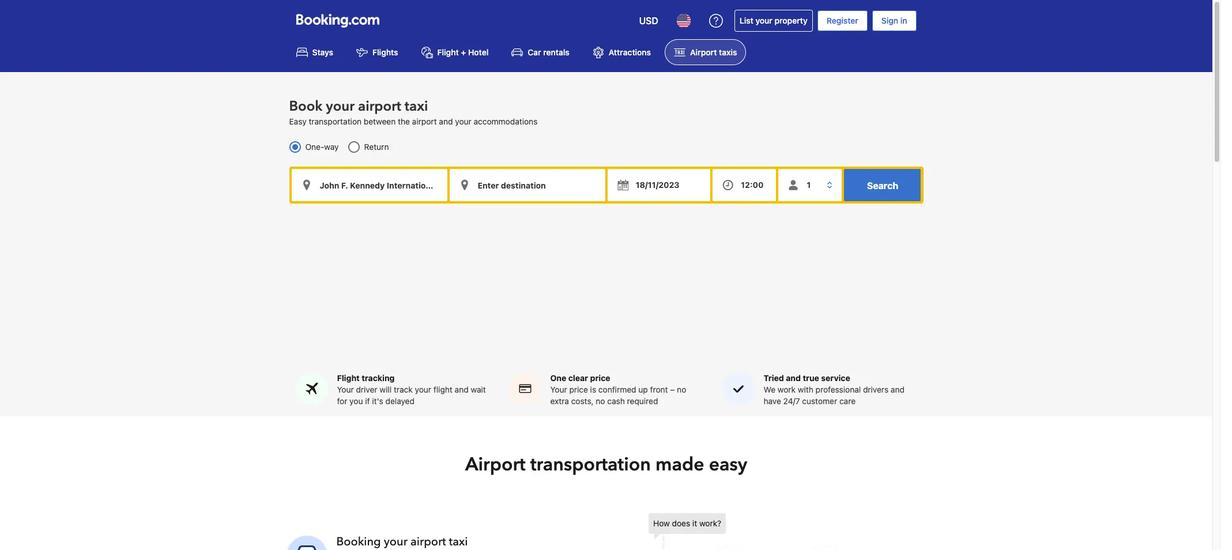 Task type: describe. For each thing, give the bounding box(es) containing it.
flight
[[434, 385, 453, 394]]

and inside book your airport taxi easy transportation between the airport and your accommodations
[[439, 117, 453, 126]]

booking your airport taxi
[[336, 534, 468, 550]]

search button
[[845, 169, 921, 201]]

12:00 button
[[713, 169, 776, 201]]

your inside one clear price your price is confirmed up front – no extra costs, no cash required
[[550, 385, 567, 394]]

1 horizontal spatial transportation
[[530, 452, 651, 477]]

taxi for book
[[405, 97, 428, 116]]

tracking
[[362, 373, 395, 383]]

your left accommodations
[[455, 117, 472, 126]]

0 horizontal spatial price
[[569, 385, 588, 394]]

track
[[394, 385, 413, 394]]

register
[[827, 16, 859, 25]]

car
[[528, 47, 541, 57]]

have
[[764, 396, 781, 406]]

it's
[[372, 396, 383, 406]]

0 horizontal spatial no
[[596, 396, 605, 406]]

one clear price your price is confirmed up front – no extra costs, no cash required
[[550, 373, 686, 406]]

and right the 'drivers'
[[891, 385, 905, 394]]

we
[[764, 385, 776, 394]]

made
[[656, 452, 705, 477]]

booking
[[336, 534, 381, 550]]

tried and true service we work with professional drivers and have 24/7 customer care
[[764, 373, 905, 406]]

costs,
[[571, 396, 594, 406]]

return
[[364, 142, 389, 152]]

flight + hotel
[[437, 47, 489, 57]]

register link
[[818, 10, 868, 31]]

1 horizontal spatial no
[[677, 385, 686, 394]]

your for book
[[326, 97, 355, 116]]

your for booking
[[384, 534, 408, 550]]

book your airport taxi easy transportation between the airport and your accommodations
[[289, 97, 538, 126]]

driver
[[356, 385, 378, 394]]

sign in link
[[872, 10, 917, 31]]

your inside flight tracking your driver will track your flight and wait for you if it's delayed
[[337, 385, 354, 394]]

flights link
[[347, 39, 407, 65]]

24/7
[[784, 396, 800, 406]]

1 horizontal spatial price
[[590, 373, 610, 383]]

car rentals
[[528, 47, 570, 57]]

and inside flight tracking your driver will track your flight and wait for you if it's delayed
[[455, 385, 469, 394]]

work
[[778, 385, 796, 394]]

book
[[289, 97, 323, 116]]

if
[[365, 396, 370, 406]]

how does it work?
[[653, 518, 722, 528]]

easy
[[709, 452, 747, 477]]

the
[[398, 117, 410, 126]]

and up work
[[786, 373, 801, 383]]

flights
[[373, 47, 398, 57]]

does
[[672, 518, 690, 528]]

flight for flight + hotel
[[437, 47, 459, 57]]

airport taxis link
[[665, 39, 746, 65]]

accommodations
[[474, 117, 538, 126]]

your inside flight tracking your driver will track your flight and wait for you if it's delayed
[[415, 385, 431, 394]]

clear
[[568, 373, 588, 383]]

front
[[650, 385, 668, 394]]

cash
[[607, 396, 625, 406]]

car rentals link
[[503, 39, 579, 65]]

way
[[324, 142, 339, 152]]

1 vertical spatial airport
[[412, 117, 437, 126]]

will
[[380, 385, 392, 394]]

airport transportation made easy
[[465, 452, 747, 477]]

search
[[867, 181, 899, 191]]

between
[[364, 117, 396, 126]]

taxi for booking
[[449, 534, 468, 550]]

is
[[590, 385, 596, 394]]

–
[[670, 385, 675, 394]]

sign in
[[882, 16, 907, 25]]

Enter pick-up location text field
[[292, 169, 447, 201]]



Task type: locate. For each thing, give the bounding box(es) containing it.
0 horizontal spatial taxi
[[405, 97, 428, 116]]

and
[[439, 117, 453, 126], [786, 373, 801, 383], [455, 385, 469, 394], [891, 385, 905, 394]]

usd button
[[632, 7, 665, 35]]

list your property
[[740, 16, 808, 25]]

airport
[[690, 47, 717, 57], [465, 452, 526, 477]]

0 vertical spatial flight
[[437, 47, 459, 57]]

transportation inside book your airport taxi easy transportation between the airport and your accommodations
[[309, 117, 362, 126]]

flight
[[437, 47, 459, 57], [337, 373, 360, 383]]

airport for booking
[[411, 534, 446, 550]]

and left wait on the bottom left
[[455, 385, 469, 394]]

1 horizontal spatial booking airport taxi image
[[649, 513, 891, 550]]

one
[[550, 373, 566, 383]]

wait
[[471, 385, 486, 394]]

taxi
[[405, 97, 428, 116], [449, 534, 468, 550]]

your down 'one'
[[550, 385, 567, 394]]

no
[[677, 385, 686, 394], [596, 396, 605, 406]]

your for list
[[756, 16, 773, 25]]

your right "track"
[[415, 385, 431, 394]]

service
[[821, 373, 850, 383]]

+
[[461, 47, 466, 57]]

0 vertical spatial transportation
[[309, 117, 362, 126]]

0 horizontal spatial flight
[[337, 373, 360, 383]]

tried
[[764, 373, 784, 383]]

drivers
[[863, 385, 889, 394]]

0 vertical spatial taxi
[[405, 97, 428, 116]]

transportation
[[309, 117, 362, 126], [530, 452, 651, 477]]

work?
[[699, 518, 722, 528]]

you
[[350, 396, 363, 406]]

0 horizontal spatial booking airport taxi image
[[286, 535, 327, 550]]

1 vertical spatial flight
[[337, 373, 360, 383]]

confirmed
[[599, 385, 636, 394]]

and right the the
[[439, 117, 453, 126]]

price up is
[[590, 373, 610, 383]]

with
[[798, 385, 814, 394]]

easy
[[289, 117, 307, 126]]

no down is
[[596, 396, 605, 406]]

0 vertical spatial airport
[[690, 47, 717, 57]]

Enter destination text field
[[450, 169, 605, 201]]

flight inside flight tracking your driver will track your flight and wait for you if it's delayed
[[337, 373, 360, 383]]

flight for flight tracking your driver will track your flight and wait for you if it's delayed
[[337, 373, 360, 383]]

stays
[[312, 47, 333, 57]]

taxis
[[719, 47, 737, 57]]

list your property link
[[735, 10, 813, 32]]

usd
[[639, 16, 658, 26]]

18/11/2023 button
[[608, 169, 711, 201]]

true
[[803, 373, 819, 383]]

care
[[840, 396, 856, 406]]

1 vertical spatial taxi
[[449, 534, 468, 550]]

stays link
[[287, 39, 343, 65]]

1 vertical spatial price
[[569, 385, 588, 394]]

0 vertical spatial price
[[590, 373, 610, 383]]

airport
[[358, 97, 401, 116], [412, 117, 437, 126], [411, 534, 446, 550]]

1 vertical spatial airport
[[465, 452, 526, 477]]

0 horizontal spatial your
[[337, 385, 354, 394]]

professional
[[816, 385, 861, 394]]

1 vertical spatial transportation
[[530, 452, 651, 477]]

sign
[[882, 16, 899, 25]]

required
[[627, 396, 658, 406]]

delayed
[[386, 396, 415, 406]]

no right –
[[677, 385, 686, 394]]

airport for airport taxis
[[690, 47, 717, 57]]

1 horizontal spatial flight
[[437, 47, 459, 57]]

price down clear on the bottom of page
[[569, 385, 588, 394]]

your right booking
[[384, 534, 408, 550]]

list
[[740, 16, 754, 25]]

rentals
[[543, 47, 570, 57]]

customer
[[802, 396, 837, 406]]

booking.com online hotel reservations image
[[296, 14, 379, 28]]

one-
[[305, 142, 324, 152]]

0 vertical spatial airport
[[358, 97, 401, 116]]

flight tracking your driver will track your flight and wait for you if it's delayed
[[337, 373, 486, 406]]

attractions link
[[583, 39, 660, 65]]

price
[[590, 373, 610, 383], [569, 385, 588, 394]]

taxi inside book your airport taxi easy transportation between the airport and your accommodations
[[405, 97, 428, 116]]

your
[[756, 16, 773, 25], [326, 97, 355, 116], [455, 117, 472, 126], [415, 385, 431, 394], [384, 534, 408, 550]]

your
[[337, 385, 354, 394], [550, 385, 567, 394]]

for
[[337, 396, 347, 406]]

flight up driver
[[337, 373, 360, 383]]

1 vertical spatial no
[[596, 396, 605, 406]]

one-way
[[305, 142, 339, 152]]

12:00
[[741, 180, 764, 190]]

2 vertical spatial airport
[[411, 534, 446, 550]]

your right list on the top
[[756, 16, 773, 25]]

18/11/2023
[[636, 180, 680, 190]]

flight left +
[[437, 47, 459, 57]]

0 vertical spatial no
[[677, 385, 686, 394]]

hotel
[[468, 47, 489, 57]]

up
[[639, 385, 648, 394]]

in
[[901, 16, 907, 25]]

1 your from the left
[[337, 385, 354, 394]]

0 horizontal spatial airport
[[465, 452, 526, 477]]

your up for
[[337, 385, 354, 394]]

1 horizontal spatial your
[[550, 385, 567, 394]]

airport for book
[[358, 97, 401, 116]]

attractions
[[609, 47, 651, 57]]

airport taxis
[[690, 47, 737, 57]]

how
[[653, 518, 670, 528]]

your right book
[[326, 97, 355, 116]]

0 horizontal spatial transportation
[[309, 117, 362, 126]]

airport for airport transportation made easy
[[465, 452, 526, 477]]

2 your from the left
[[550, 385, 567, 394]]

extra
[[550, 396, 569, 406]]

property
[[775, 16, 808, 25]]

it
[[693, 518, 697, 528]]

1 horizontal spatial airport
[[690, 47, 717, 57]]

booking airport taxi image
[[649, 513, 891, 550], [286, 535, 327, 550]]

1 horizontal spatial taxi
[[449, 534, 468, 550]]

flight + hotel link
[[412, 39, 498, 65]]



Task type: vqa. For each thing, say whether or not it's contained in the screenshot.
Non-
no



